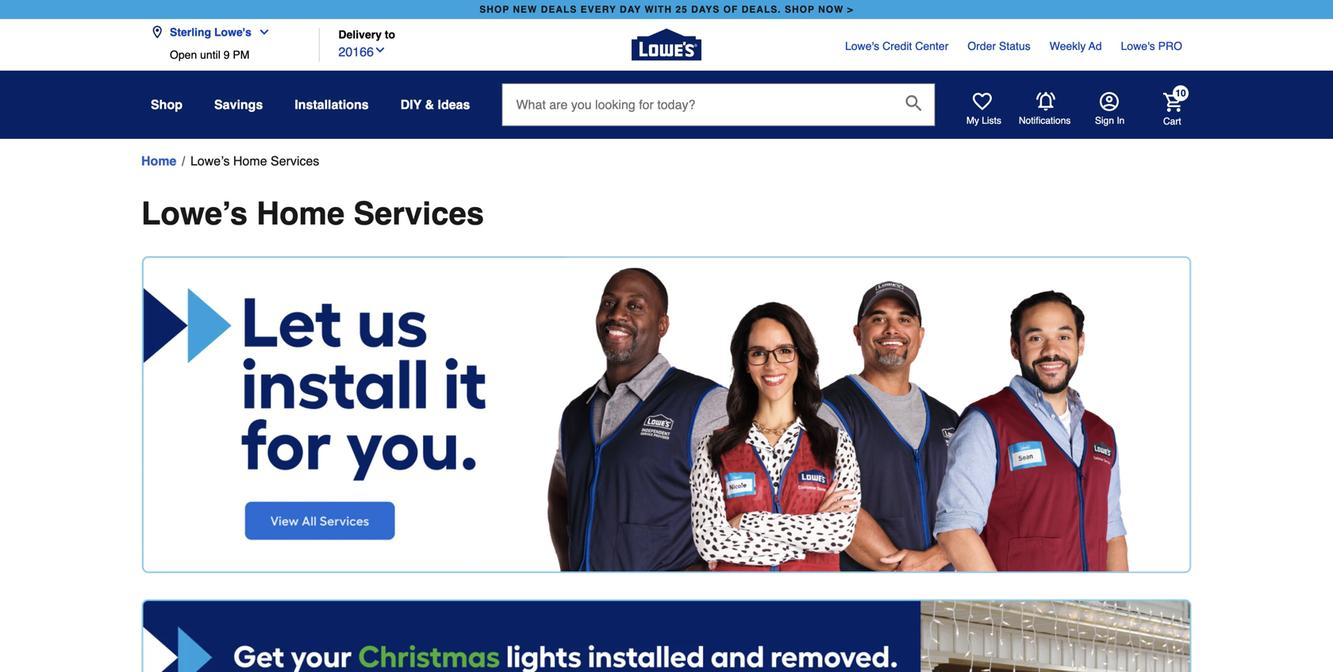 Task type: vqa. For each thing, say whether or not it's contained in the screenshot.
top the this
no



Task type: locate. For each thing, give the bounding box(es) containing it.
lowe's
[[214, 26, 252, 38], [845, 40, 880, 52], [1121, 40, 1155, 52]]

order
[[968, 40, 996, 52]]

order status link
[[968, 38, 1031, 54]]

lowe's home services down the savings button
[[190, 154, 319, 168]]

savings
[[214, 97, 263, 112]]

1 horizontal spatial services
[[354, 195, 484, 232]]

shop
[[480, 4, 510, 15], [785, 4, 815, 15]]

0 vertical spatial services
[[271, 154, 319, 168]]

shop button
[[151, 90, 183, 119]]

2 shop from the left
[[785, 4, 815, 15]]

open
[[170, 48, 197, 61]]

lowe's inside button
[[214, 26, 252, 38]]

sterling
[[170, 26, 211, 38]]

shop left now
[[785, 4, 815, 15]]

0 horizontal spatial shop
[[480, 4, 510, 15]]

weekly
[[1050, 40, 1086, 52]]

my
[[967, 115, 979, 126]]

1 horizontal spatial lowe's
[[845, 40, 880, 52]]

let us install it for you. view all services. image
[[141, 256, 1192, 574]]

lists
[[982, 115, 1002, 126]]

shop left new on the top of the page
[[480, 4, 510, 15]]

new
[[513, 4, 538, 15]]

services
[[271, 154, 319, 168], [354, 195, 484, 232]]

lowe's left credit
[[845, 40, 880, 52]]

home down the savings button
[[233, 154, 267, 168]]

shop new deals every day with 25 days of deals. shop now > link
[[476, 0, 857, 19]]

sign in
[[1095, 115, 1125, 126]]

lowe's left pro
[[1121, 40, 1155, 52]]

home
[[141, 154, 177, 168], [233, 154, 267, 168], [257, 195, 345, 232]]

lowe's home services down the lowe's home services link in the left top of the page
[[141, 195, 484, 232]]

lowe's
[[190, 154, 230, 168], [141, 195, 248, 232]]

0 horizontal spatial lowe's
[[214, 26, 252, 38]]

lowe's home improvement logo image
[[632, 10, 702, 80]]

sterling lowe's
[[170, 26, 252, 38]]

lowe's for lowe's pro
[[1121, 40, 1155, 52]]

get your christmas lights installed and removed. get started. image
[[141, 599, 1192, 672]]

0 horizontal spatial services
[[271, 154, 319, 168]]

order status
[[968, 40, 1031, 52]]

2 horizontal spatial lowe's
[[1121, 40, 1155, 52]]

delivery
[[339, 28, 382, 41]]

chevron down image
[[374, 44, 387, 56]]

with
[[645, 4, 672, 15]]

20166 button
[[339, 41, 387, 62]]

1 horizontal spatial shop
[[785, 4, 815, 15]]

lowe's pro
[[1121, 40, 1183, 52]]

lowe's right home link
[[190, 154, 230, 168]]

lowe's pro link
[[1121, 38, 1183, 54]]

lowe's down home link
[[141, 195, 248, 232]]

home link
[[141, 152, 177, 171]]

to
[[385, 28, 395, 41]]

lowe's home services
[[190, 154, 319, 168], [141, 195, 484, 232]]

of
[[724, 4, 738, 15]]

lowe's up 9
[[214, 26, 252, 38]]

home down the lowe's home services link in the left top of the page
[[257, 195, 345, 232]]

every
[[581, 4, 617, 15]]

delivery to
[[339, 28, 395, 41]]

weekly ad link
[[1050, 38, 1102, 54]]

lowe's home improvement account image
[[1100, 92, 1119, 111]]

lowe's home improvement cart image
[[1164, 93, 1183, 112]]

location image
[[151, 26, 163, 38]]

None search field
[[502, 83, 935, 141]]

credit
[[883, 40, 912, 52]]

day
[[620, 4, 641, 15]]



Task type: describe. For each thing, give the bounding box(es) containing it.
installations button
[[295, 90, 369, 119]]

shop new deals every day with 25 days of deals. shop now >
[[480, 4, 854, 15]]

ideas
[[438, 97, 470, 112]]

20166
[[339, 44, 374, 59]]

&
[[425, 97, 434, 112]]

1 vertical spatial lowe's home services
[[141, 195, 484, 232]]

until
[[200, 48, 221, 61]]

deals.
[[742, 4, 782, 15]]

days
[[691, 4, 720, 15]]

Search Query text field
[[503, 84, 893, 125]]

my lists
[[967, 115, 1002, 126]]

sign
[[1095, 115, 1114, 126]]

diy
[[401, 97, 422, 112]]

ad
[[1089, 40, 1102, 52]]

1 shop from the left
[[480, 4, 510, 15]]

in
[[1117, 115, 1125, 126]]

lowe's credit center link
[[845, 38, 949, 54]]

lowe's home improvement lists image
[[973, 92, 992, 111]]

weekly ad
[[1050, 40, 1102, 52]]

deals
[[541, 4, 577, 15]]

search image
[[906, 95, 922, 111]]

open until 9 pm
[[170, 48, 250, 61]]

my lists link
[[967, 92, 1002, 127]]

sterling lowe's button
[[151, 16, 277, 48]]

25
[[676, 4, 688, 15]]

9
[[224, 48, 230, 61]]

lowe's credit center
[[845, 40, 949, 52]]

diy & ideas
[[401, 97, 470, 112]]

diy & ideas button
[[401, 90, 470, 119]]

notifications
[[1019, 115, 1071, 126]]

lowe's home improvement notification center image
[[1037, 92, 1056, 111]]

1 vertical spatial services
[[354, 195, 484, 232]]

lowe's for lowe's credit center
[[845, 40, 880, 52]]

1 vertical spatial lowe's
[[141, 195, 248, 232]]

savings button
[[214, 90, 263, 119]]

status
[[999, 40, 1031, 52]]

home inside the lowe's home services link
[[233, 154, 267, 168]]

pm
[[233, 48, 250, 61]]

pro
[[1159, 40, 1183, 52]]

sign in button
[[1095, 92, 1125, 127]]

10
[[1176, 88, 1186, 99]]

now
[[818, 4, 844, 15]]

center
[[915, 40, 949, 52]]

0 vertical spatial lowe's home services
[[190, 154, 319, 168]]

>
[[847, 4, 854, 15]]

0 vertical spatial lowe's
[[190, 154, 230, 168]]

home down shop button at the left
[[141, 154, 177, 168]]

cart
[[1164, 116, 1182, 127]]

lowe's home services link
[[190, 152, 319, 171]]

chevron down image
[[252, 26, 271, 38]]

installations
[[295, 97, 369, 112]]

shop
[[151, 97, 183, 112]]



